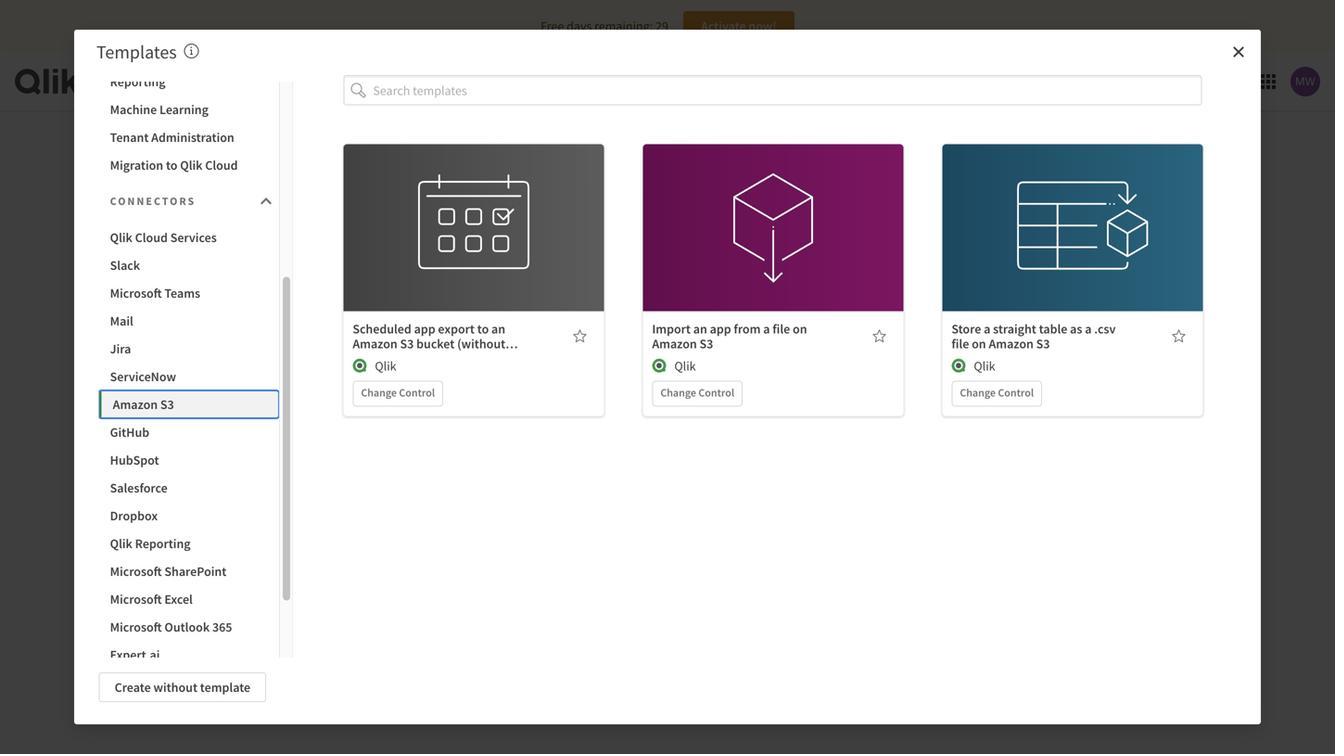 Task type: describe. For each thing, give the bounding box(es) containing it.
machine learning
[[110, 101, 209, 118]]

2 a from the left
[[984, 321, 991, 337]]

now!
[[749, 18, 777, 34]]

microsoft for microsoft outlook 365
[[110, 619, 162, 635]]

table
[[1039, 321, 1068, 337]]

outlook
[[165, 619, 210, 635]]

details for from
[[754, 240, 792, 257]]

qlik reporting
[[110, 535, 191, 552]]

0 vertical spatial reporting
[[110, 73, 166, 90]]

change for store a straight table as a .csv file on amazon s3
[[960, 385, 996, 400]]

scheduled app export to an amazon s3 bucket (without data)
[[353, 321, 506, 367]]

salesforce
[[110, 480, 168, 496]]

use for export
[[437, 199, 458, 216]]

github button
[[99, 418, 279, 446]]

expert.ai button
[[99, 641, 279, 669]]

control for s3
[[699, 385, 735, 400]]

use for app
[[737, 199, 757, 216]]

servicenow
[[110, 368, 176, 385]]

microsoft for microsoft teams
[[110, 285, 162, 301]]

services
[[170, 229, 217, 246]]

add to favorites image for store a straight table as a .csv file on amazon s3
[[1172, 329, 1187, 344]]

administration
[[151, 129, 234, 146]]

create without template button
[[99, 672, 266, 702]]

1 vertical spatial reporting
[[135, 535, 191, 552]]

connectors button
[[99, 183, 279, 220]]

days
[[567, 18, 592, 34]]

change control for file
[[960, 385, 1034, 400]]

migration to qlik cloud
[[110, 157, 238, 173]]

dropbox button
[[99, 502, 279, 530]]

learning
[[160, 101, 209, 118]]

expert.ai
[[110, 646, 160, 663]]

3 a from the left
[[1085, 321, 1092, 337]]

github
[[110, 424, 149, 441]]

connections
[[369, 73, 439, 90]]

365
[[212, 619, 232, 635]]

salesforce button
[[99, 474, 279, 502]]

microsoft outlook 365 button
[[99, 613, 279, 641]]

change control for bucket
[[361, 385, 435, 400]]

app inside scheduled app export to an amazon s3 bucket (without data)
[[414, 321, 436, 337]]

amazon s3 button
[[99, 390, 279, 418]]

templates
[[96, 40, 177, 64]]

templates are pre-built automations that help you automate common business workflows. get started by selecting one of the pre-built templates or choose the blank canvas to build an automation from scratch. image
[[184, 44, 199, 58]]

cloud inside qlik cloud services button
[[135, 229, 168, 246]]

use template for from
[[737, 199, 810, 216]]

qlik inside button
[[110, 229, 133, 246]]

mail button
[[99, 307, 279, 335]]

store
[[952, 321, 982, 337]]

free
[[541, 18, 564, 34]]

close image
[[1232, 45, 1247, 59]]

machine
[[110, 101, 157, 118]]

file inside import an app from a file on amazon s3
[[773, 321, 790, 337]]

29
[[656, 18, 669, 34]]

qlik down administration
[[180, 157, 203, 173]]

tenant administration
[[110, 129, 234, 146]]

scheduled
[[353, 321, 412, 337]]

jira
[[110, 340, 131, 357]]

import an app from a file on amazon s3
[[652, 321, 807, 352]]

reporting button
[[99, 68, 279, 96]]

cloud inside migration to qlik cloud button
[[205, 157, 238, 173]]

(without
[[457, 335, 506, 352]]

data)
[[353, 350, 382, 367]]

remaining:
[[595, 18, 653, 34]]

s3 inside import an app from a file on amazon s3
[[700, 335, 714, 352]]

without
[[153, 679, 198, 696]]

export
[[438, 321, 475, 337]]

qlik image for store a straight table as a .csv file on amazon s3
[[952, 359, 967, 373]]

tab list containing automations
[[125, 52, 454, 111]]

microsoft sharepoint
[[110, 563, 227, 580]]

tenant
[[110, 129, 149, 146]]

connections button
[[354, 52, 454, 111]]

to inside button
[[166, 157, 178, 173]]

bucket
[[417, 335, 455, 352]]

details for table
[[1054, 240, 1092, 257]]

tenant administration button
[[99, 123, 279, 151]]

create
[[115, 679, 151, 696]]

hubspot button
[[99, 446, 279, 474]]

machine learning button
[[99, 96, 279, 123]]

an inside scheduled app export to an amazon s3 bucket (without data)
[[492, 321, 506, 337]]

straight
[[993, 321, 1037, 337]]

on inside the "store a straight table as a .csv file on amazon s3"
[[972, 335, 987, 352]]

add to favorites image for scheduled app export to an amazon s3 bucket (without data)
[[573, 329, 587, 344]]

migration to qlik cloud button
[[99, 151, 279, 179]]

use template for to
[[437, 199, 511, 216]]

templates are pre-built automations that help you automate common business workflows. get started by selecting one of the pre-built templates or choose the blank canvas to build an automation from scratch. tooltip
[[184, 40, 199, 64]]



Task type: vqa. For each thing, say whether or not it's contained in the screenshot.
Expert.ai
yes



Task type: locate. For each thing, give the bounding box(es) containing it.
1 horizontal spatial use
[[737, 199, 757, 216]]

1 control from the left
[[399, 385, 435, 400]]

0 vertical spatial to
[[166, 157, 178, 173]]

3 microsoft from the top
[[110, 591, 162, 607]]

1 vertical spatial to
[[477, 321, 489, 337]]

tab list
[[125, 52, 454, 111]]

2 horizontal spatial use template
[[1036, 199, 1110, 216]]

change control
[[361, 385, 435, 400], [661, 385, 735, 400], [960, 385, 1034, 400]]

control for (without
[[399, 385, 435, 400]]

microsoft inside 'button'
[[110, 285, 162, 301]]

2 app from the left
[[710, 321, 731, 337]]

a right the store
[[984, 321, 991, 337]]

0 horizontal spatial a
[[764, 321, 770, 337]]

amazon
[[353, 335, 398, 352], [652, 335, 697, 352], [989, 335, 1034, 352], [113, 396, 158, 413]]

activate
[[701, 18, 746, 34]]

s3 down servicenow button
[[160, 396, 174, 413]]

change control down data)
[[361, 385, 435, 400]]

2 horizontal spatial details button
[[1015, 233, 1131, 263]]

3 change from the left
[[960, 385, 996, 400]]

cloud down connectors
[[135, 229, 168, 246]]

from
[[734, 321, 761, 337]]

2 use template button from the left
[[715, 193, 831, 222]]

a inside import an app from a file on amazon s3
[[764, 321, 770, 337]]

3 add to favorites image from the left
[[1172, 329, 1187, 344]]

0 horizontal spatial add to favorites image
[[573, 329, 587, 344]]

2 change from the left
[[661, 385, 697, 400]]

3 use from the left
[[1036, 199, 1057, 216]]

an right export
[[492, 321, 506, 337]]

slack
[[110, 257, 140, 274]]

use template button for from
[[715, 193, 831, 222]]

0 horizontal spatial change
[[361, 385, 397, 400]]

2 details button from the left
[[715, 233, 831, 263]]

qlik image
[[652, 359, 667, 373]]

1 change from the left
[[361, 385, 397, 400]]

app left export
[[414, 321, 436, 337]]

s3 inside the "store a straight table as a .csv file on amazon s3"
[[1037, 335, 1050, 352]]

on inside import an app from a file on amazon s3
[[793, 321, 807, 337]]

2 horizontal spatial details
[[1054, 240, 1092, 257]]

1 an from the left
[[492, 321, 506, 337]]

0 horizontal spatial to
[[166, 157, 178, 173]]

details for to
[[455, 240, 493, 257]]

4 microsoft from the top
[[110, 619, 162, 635]]

microsoft up expert.ai
[[110, 619, 162, 635]]

microsoft excel button
[[99, 585, 279, 613]]

3 use template from the left
[[1036, 199, 1110, 216]]

s3 left the as
[[1037, 335, 1050, 352]]

1 horizontal spatial qlik image
[[952, 359, 967, 373]]

details up from
[[754, 240, 792, 257]]

microsoft teams
[[110, 285, 200, 301]]

2 horizontal spatial use template button
[[1015, 193, 1131, 222]]

2 an from the left
[[693, 321, 707, 337]]

reporting up machine
[[110, 73, 166, 90]]

2 microsoft from the top
[[110, 563, 162, 580]]

cloud down administration
[[205, 157, 238, 173]]

details button up export
[[416, 233, 532, 263]]

amazon up qlik icon
[[652, 335, 697, 352]]

add to favorites image for import an app from a file on amazon s3
[[872, 329, 887, 344]]

s3 inside scheduled app export to an amazon s3 bucket (without data)
[[400, 335, 414, 352]]

slack button
[[99, 251, 279, 279]]

0 horizontal spatial change control
[[361, 385, 435, 400]]

change for import an app from a file on amazon s3
[[661, 385, 697, 400]]

control down the "store a straight table as a .csv file on amazon s3"
[[998, 385, 1034, 400]]

microsoft excel
[[110, 591, 193, 607]]

to right export
[[477, 321, 489, 337]]

use template
[[437, 199, 511, 216], [737, 199, 810, 216], [1036, 199, 1110, 216]]

microsoft left excel
[[110, 591, 162, 607]]

on left straight
[[972, 335, 987, 352]]

create without template
[[115, 679, 251, 696]]

microsoft down slack
[[110, 285, 162, 301]]

a
[[764, 321, 770, 337], [984, 321, 991, 337], [1085, 321, 1092, 337]]

migration
[[110, 157, 163, 173]]

qlik cloud services
[[110, 229, 217, 246]]

details button up from
[[715, 233, 831, 263]]

0 horizontal spatial qlik image
[[353, 359, 368, 373]]

1 change control from the left
[[361, 385, 435, 400]]

s3 right import at the top of page
[[700, 335, 714, 352]]

qlik down dropbox on the bottom of the page
[[110, 535, 133, 552]]

details up export
[[455, 240, 493, 257]]

2 use from the left
[[737, 199, 757, 216]]

2 control from the left
[[699, 385, 735, 400]]

2 horizontal spatial control
[[998, 385, 1034, 400]]

an right import at the top of page
[[693, 321, 707, 337]]

qlik image down scheduled
[[353, 359, 368, 373]]

0 horizontal spatial cloud
[[135, 229, 168, 246]]

0 vertical spatial cloud
[[205, 157, 238, 173]]

1 vertical spatial cloud
[[135, 229, 168, 246]]

change down qlik icon
[[661, 385, 697, 400]]

a right from
[[764, 321, 770, 337]]

qlik image
[[353, 359, 368, 373], [952, 359, 967, 373]]

3 details from the left
[[1054, 240, 1092, 257]]

2 use template from the left
[[737, 199, 810, 216]]

as
[[1070, 321, 1083, 337]]

use template button
[[416, 193, 532, 222], [715, 193, 831, 222], [1015, 193, 1131, 222]]

1 qlik image from the left
[[353, 359, 368, 373]]

microsoft teams button
[[99, 279, 279, 307]]

2 horizontal spatial use
[[1036, 199, 1057, 216]]

app inside import an app from a file on amazon s3
[[710, 321, 731, 337]]

0 horizontal spatial app
[[414, 321, 436, 337]]

1 app from the left
[[414, 321, 436, 337]]

microsoft sharepoint button
[[99, 557, 279, 585]]

microsoft for microsoft excel
[[110, 591, 162, 607]]

file left straight
[[952, 335, 970, 352]]

1 horizontal spatial app
[[710, 321, 731, 337]]

1 horizontal spatial details
[[754, 240, 792, 257]]

1 horizontal spatial file
[[952, 335, 970, 352]]

3 change control from the left
[[960, 385, 1034, 400]]

1 horizontal spatial use template
[[737, 199, 810, 216]]

0 horizontal spatial use template
[[437, 199, 511, 216]]

reporting
[[110, 73, 166, 90], [135, 535, 191, 552]]

template for an
[[460, 199, 511, 216]]

0 horizontal spatial details
[[455, 240, 493, 257]]

microsoft outlook 365
[[110, 619, 232, 635]]

jira button
[[99, 335, 279, 363]]

s3
[[400, 335, 414, 352], [700, 335, 714, 352], [1037, 335, 1050, 352], [160, 396, 174, 413]]

on
[[793, 321, 807, 337], [972, 335, 987, 352]]

microsoft down qlik reporting
[[110, 563, 162, 580]]

s3 left the bucket
[[400, 335, 414, 352]]

reporting up microsoft sharepoint in the left of the page
[[135, 535, 191, 552]]

qlik image down the store
[[952, 359, 967, 373]]

app
[[414, 321, 436, 337], [710, 321, 731, 337]]

to inside scheduled app export to an amazon s3 bucket (without data)
[[477, 321, 489, 337]]

1 a from the left
[[764, 321, 770, 337]]

dropbox
[[110, 507, 158, 524]]

details button for from
[[715, 233, 831, 263]]

details button
[[416, 233, 532, 263], [715, 233, 831, 263], [1015, 233, 1131, 263]]

amazon left the table
[[989, 335, 1034, 352]]

2 horizontal spatial add to favorites image
[[1172, 329, 1187, 344]]

control down import an app from a file on amazon s3
[[699, 385, 735, 400]]

automations button
[[125, 52, 226, 111]]

1 horizontal spatial to
[[477, 321, 489, 337]]

2 horizontal spatial change
[[960, 385, 996, 400]]

use template button for table
[[1015, 193, 1131, 222]]

amazon s3
[[113, 396, 174, 413]]

template
[[460, 199, 511, 216], [760, 199, 810, 216], [1059, 199, 1110, 216], [200, 679, 251, 696]]

control for on
[[998, 385, 1034, 400]]

1 horizontal spatial change
[[661, 385, 697, 400]]

amazon inside button
[[113, 396, 158, 413]]

amazon left the bucket
[[353, 335, 398, 352]]

1 use template from the left
[[437, 199, 511, 216]]

connectors
[[110, 194, 196, 208]]

change down data)
[[361, 385, 397, 400]]

qlik right qlik icon
[[675, 358, 696, 374]]

control down scheduled app export to an amazon s3 bucket (without data) at left
[[399, 385, 435, 400]]

1 horizontal spatial an
[[693, 321, 707, 337]]

1 horizontal spatial a
[[984, 321, 991, 337]]

change control for amazon
[[661, 385, 735, 400]]

3 details button from the left
[[1015, 233, 1131, 263]]

amazon inside the "store a straight table as a .csv file on amazon s3"
[[989, 335, 1034, 352]]

use for straight
[[1036, 199, 1057, 216]]

teams
[[165, 285, 200, 301]]

1 details button from the left
[[416, 233, 532, 263]]

qlik reporting button
[[99, 530, 279, 557]]

1 horizontal spatial change control
[[661, 385, 735, 400]]

2 horizontal spatial a
[[1085, 321, 1092, 337]]

1 horizontal spatial on
[[972, 335, 987, 352]]

add to favorites image left import at the top of page
[[573, 329, 587, 344]]

change down the store
[[960, 385, 996, 400]]

details button for table
[[1015, 233, 1131, 263]]

s3 inside amazon s3 button
[[160, 396, 174, 413]]

mail
[[110, 313, 133, 329]]

1 horizontal spatial cloud
[[205, 157, 238, 173]]

add to favorites image left the store
[[872, 329, 887, 344]]

1 horizontal spatial use template button
[[715, 193, 831, 222]]

2 add to favorites image from the left
[[872, 329, 887, 344]]

template for as
[[1059, 199, 1110, 216]]

change control down straight
[[960, 385, 1034, 400]]

2 details from the left
[[754, 240, 792, 257]]

amazon up github
[[113, 396, 158, 413]]

qlik
[[180, 157, 203, 173], [110, 229, 133, 246], [375, 358, 397, 374], [675, 358, 696, 374], [974, 358, 996, 374], [110, 535, 133, 552]]

amazon inside scheduled app export to an amazon s3 bucket (without data)
[[353, 335, 398, 352]]

1 use template button from the left
[[416, 193, 532, 222]]

cloud
[[205, 157, 238, 173], [135, 229, 168, 246]]

change for scheduled app export to an amazon s3 bucket (without data)
[[361, 385, 397, 400]]

excel
[[165, 591, 193, 607]]

details button up the as
[[1015, 233, 1131, 263]]

automations
[[140, 73, 212, 90]]

3 control from the left
[[998, 385, 1034, 400]]

app left from
[[710, 321, 731, 337]]

template for a
[[760, 199, 810, 216]]

microsoft for microsoft sharepoint
[[110, 563, 162, 580]]

0 horizontal spatial an
[[492, 321, 506, 337]]

activate now! link
[[683, 11, 795, 41]]

store a straight table as a .csv file on amazon s3
[[952, 321, 1116, 352]]

import
[[652, 321, 691, 337]]

on right from
[[793, 321, 807, 337]]

0 horizontal spatial use
[[437, 199, 458, 216]]

use template for table
[[1036, 199, 1110, 216]]

0 horizontal spatial details button
[[416, 233, 532, 263]]

Search templates text field
[[373, 75, 1202, 105]]

change control down qlik icon
[[661, 385, 735, 400]]

1 horizontal spatial details button
[[715, 233, 831, 263]]

qlik image for scheduled app export to an amazon s3 bucket (without data)
[[353, 359, 368, 373]]

0 horizontal spatial on
[[793, 321, 807, 337]]

activate now!
[[701, 18, 777, 34]]

qlik up slack
[[110, 229, 133, 246]]

a right the as
[[1085, 321, 1092, 337]]

free days remaining: 29
[[541, 18, 669, 34]]

file right from
[[773, 321, 790, 337]]

details up the as
[[1054, 240, 1092, 257]]

file inside the "store a straight table as a .csv file on amazon s3"
[[952, 335, 970, 352]]

qlik down the store
[[974, 358, 996, 374]]

0 horizontal spatial use template button
[[416, 193, 532, 222]]

1 microsoft from the top
[[110, 285, 162, 301]]

1 horizontal spatial control
[[699, 385, 735, 400]]

microsoft
[[110, 285, 162, 301], [110, 563, 162, 580], [110, 591, 162, 607], [110, 619, 162, 635]]

0 horizontal spatial file
[[773, 321, 790, 337]]

amazon inside import an app from a file on amazon s3
[[652, 335, 697, 352]]

1 use from the left
[[437, 199, 458, 216]]

2 change control from the left
[[661, 385, 735, 400]]

1 horizontal spatial add to favorites image
[[872, 329, 887, 344]]

hubspot
[[110, 452, 159, 468]]

0 horizontal spatial control
[[399, 385, 435, 400]]

use template button for to
[[416, 193, 532, 222]]

qlik down scheduled
[[375, 358, 397, 374]]

change
[[361, 385, 397, 400], [661, 385, 697, 400], [960, 385, 996, 400]]

add to favorites image
[[573, 329, 587, 344], [872, 329, 887, 344], [1172, 329, 1187, 344]]

an
[[492, 321, 506, 337], [693, 321, 707, 337]]

microsoft inside "button"
[[110, 563, 162, 580]]

details
[[455, 240, 493, 257], [754, 240, 792, 257], [1054, 240, 1092, 257]]

.csv
[[1095, 321, 1116, 337]]

to down tenant administration
[[166, 157, 178, 173]]

details button for to
[[416, 233, 532, 263]]

an inside import an app from a file on amazon s3
[[693, 321, 707, 337]]

2 horizontal spatial change control
[[960, 385, 1034, 400]]

file
[[773, 321, 790, 337], [952, 335, 970, 352]]

add to favorites image right .csv
[[1172, 329, 1187, 344]]

sharepoint
[[165, 563, 227, 580]]

1 add to favorites image from the left
[[573, 329, 587, 344]]

qlik cloud services button
[[99, 224, 279, 251]]

control
[[399, 385, 435, 400], [699, 385, 735, 400], [998, 385, 1034, 400]]

2 qlik image from the left
[[952, 359, 967, 373]]

3 use template button from the left
[[1015, 193, 1131, 222]]

servicenow button
[[99, 363, 279, 390]]

1 details from the left
[[455, 240, 493, 257]]

to
[[166, 157, 178, 173], [477, 321, 489, 337]]



